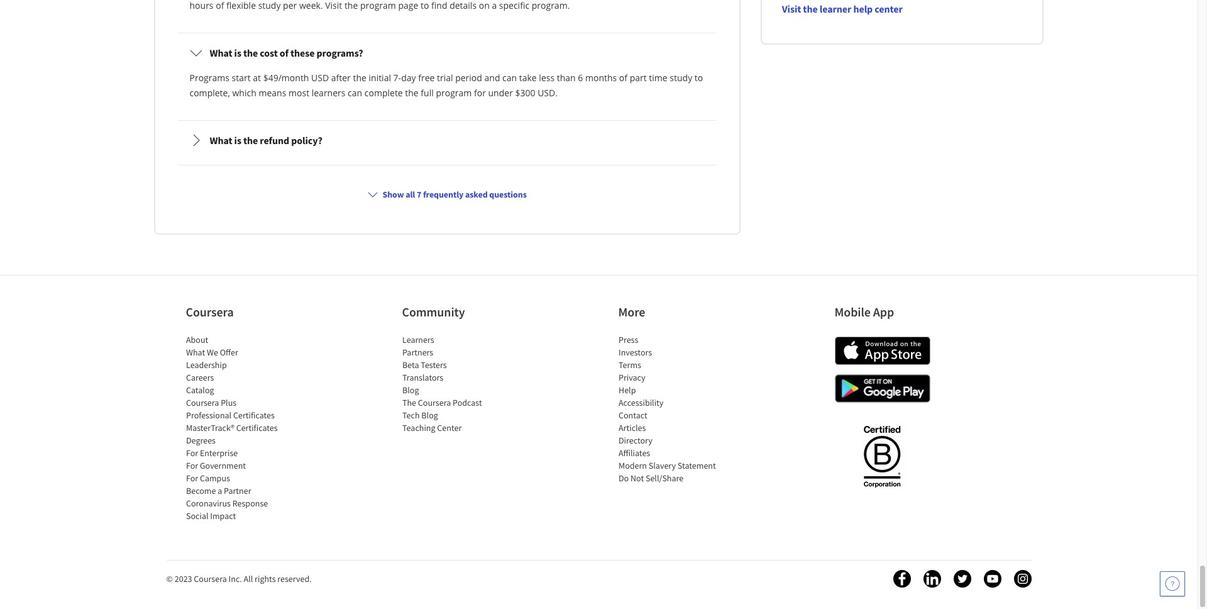 Task type: vqa. For each thing, say whether or not it's contained in the screenshot.
Self:
no



Task type: describe. For each thing, give the bounding box(es) containing it.
translators
[[402, 372, 443, 383]]

1 vertical spatial blog
[[421, 410, 438, 421]]

part
[[630, 72, 647, 84]]

help link
[[619, 384, 636, 396]]

questions
[[490, 189, 527, 200]]

about what we offer leadership careers catalog coursera plus professional certificates mastertrack® certificates degrees for enterprise for government for campus become a partner coronavirus response social impact
[[186, 334, 278, 522]]

list for coursera
[[186, 333, 293, 522]]

for enterprise link
[[186, 447, 238, 459]]

sell/share
[[646, 472, 684, 484]]

mobile
[[835, 304, 871, 320]]

start
[[232, 72, 251, 84]]

what for what is the cost of these programs?
[[210, 47, 232, 59]]

download on the app store image
[[835, 337, 931, 365]]

take
[[520, 72, 537, 84]]

these
[[291, 47, 315, 59]]

press investors terms privacy help accessibility contact articles directory affiliates modern slavery statement do not sell/share
[[619, 334, 716, 484]]

affiliates link
[[619, 447, 650, 459]]

enterprise
[[200, 447, 238, 459]]

of inside dropdown button
[[280, 47, 289, 59]]

frequently
[[423, 189, 464, 200]]

3 for from the top
[[186, 472, 198, 484]]

catalog link
[[186, 384, 214, 396]]

complete,
[[190, 87, 230, 99]]

coursera linkedin image
[[924, 570, 942, 588]]

rights
[[255, 573, 276, 584]]

© 2023 coursera inc. all rights reserved.
[[166, 573, 312, 584]]

professional
[[186, 410, 231, 421]]

is for refund
[[234, 134, 242, 147]]

terms
[[619, 359, 641, 371]]

complete
[[365, 87, 403, 99]]

collapsed list
[[175, 0, 720, 168]]

0 vertical spatial can
[[503, 72, 517, 84]]

show
[[383, 189, 404, 200]]

0 vertical spatial certificates
[[233, 410, 275, 421]]

and
[[485, 72, 500, 84]]

1 for from the top
[[186, 447, 198, 459]]

what is the refund policy? button
[[180, 123, 715, 158]]

what inside 'about what we offer leadership careers catalog coursera plus professional certificates mastertrack® certificates degrees for enterprise for government for campus become a partner coronavirus response social impact'
[[186, 347, 205, 358]]

careers link
[[186, 372, 214, 383]]

coursera youtube image
[[984, 570, 1002, 588]]

degrees
[[186, 435, 215, 446]]

become
[[186, 485, 216, 496]]

investors link
[[619, 347, 652, 358]]

mastertrack®
[[186, 422, 234, 433]]

translators link
[[402, 372, 443, 383]]

more
[[619, 304, 646, 320]]

what is the cost of these programs?
[[210, 47, 363, 59]]

period
[[456, 72, 482, 84]]

coronavirus
[[186, 498, 231, 509]]

coursera facebook image
[[894, 570, 911, 588]]

articles link
[[619, 422, 646, 433]]

mastertrack® certificates link
[[186, 422, 278, 433]]

we
[[207, 347, 218, 358]]

all
[[244, 573, 253, 584]]

programs
[[190, 72, 230, 84]]

testers
[[421, 359, 447, 371]]

day
[[401, 72, 416, 84]]

visit
[[783, 3, 802, 15]]

study
[[670, 72, 693, 84]]

the coursera podcast link
[[402, 397, 482, 408]]

privacy link
[[619, 372, 646, 383]]

refund
[[260, 134, 289, 147]]

what for what is the refund policy?
[[210, 134, 232, 147]]

the left full
[[405, 87, 419, 99]]

which
[[232, 87, 257, 99]]

7-
[[394, 72, 401, 84]]

offer
[[220, 347, 238, 358]]

list for community
[[402, 333, 509, 434]]

coursera twitter image
[[954, 570, 972, 588]]

coursera plus link
[[186, 397, 236, 408]]

after
[[331, 72, 351, 84]]

free
[[418, 72, 435, 84]]

professional certificates link
[[186, 410, 275, 421]]

get it on google play image
[[835, 374, 931, 403]]

the left the refund
[[243, 134, 258, 147]]

©
[[166, 573, 173, 584]]

careers
[[186, 372, 214, 383]]

coursera inside learners partners beta testers translators blog the coursera podcast tech blog teaching center
[[418, 397, 451, 408]]

investors
[[619, 347, 652, 358]]

become a partner link
[[186, 485, 251, 496]]

not
[[631, 472, 644, 484]]

reserved.
[[278, 573, 312, 584]]

contact link
[[619, 410, 648, 421]]

what we offer link
[[186, 347, 238, 358]]

2023
[[175, 573, 192, 584]]

the right after
[[353, 72, 367, 84]]

partner
[[224, 485, 251, 496]]

affiliates
[[619, 447, 650, 459]]

coursera instagram image
[[1015, 570, 1032, 588]]

asked
[[466, 189, 488, 200]]

terms link
[[619, 359, 641, 371]]

trial
[[437, 72, 453, 84]]



Task type: locate. For each thing, give the bounding box(es) containing it.
certificates up the mastertrack® certificates 'link'
[[233, 410, 275, 421]]

1 vertical spatial certificates
[[236, 422, 278, 433]]

leadership
[[186, 359, 227, 371]]

learners partners beta testers translators blog the coursera podcast tech blog teaching center
[[402, 334, 482, 433]]

what is the refund policy?
[[210, 134, 323, 147]]

2 list from the left
[[402, 333, 509, 434]]

time
[[650, 72, 668, 84]]

the right the visit
[[804, 3, 818, 15]]

degrees link
[[186, 435, 215, 446]]

1 horizontal spatial blog
[[421, 410, 438, 421]]

$49/month
[[263, 72, 309, 84]]

0 horizontal spatial blog
[[402, 384, 419, 396]]

modern
[[619, 460, 647, 471]]

of inside programs start at $49/month usd after the initial 7-day free trial period and can take less than 6 months of part time study to complete, which means most learners can complete the full program for under $300 usd.
[[620, 72, 628, 84]]

for
[[474, 87, 486, 99]]

show all 7 frequently asked questions
[[383, 189, 527, 200]]

1 horizontal spatial of
[[620, 72, 628, 84]]

response
[[232, 498, 268, 509]]

2 horizontal spatial list
[[619, 333, 726, 484]]

help center image
[[1166, 576, 1181, 591]]

is
[[234, 47, 242, 59], [234, 134, 242, 147]]

what down the "complete,"
[[210, 134, 232, 147]]

list containing learners
[[402, 333, 509, 434]]

under
[[489, 87, 513, 99]]

can down after
[[348, 87, 362, 99]]

tech blog link
[[402, 410, 438, 421]]

center
[[875, 3, 903, 15]]

inc.
[[229, 573, 242, 584]]

certificates down professional certificates link
[[236, 422, 278, 433]]

government
[[200, 460, 246, 471]]

full
[[421, 87, 434, 99]]

statement
[[678, 460, 716, 471]]

to
[[695, 72, 704, 84]]

0 vertical spatial for
[[186, 447, 198, 459]]

1 list from the left
[[186, 333, 293, 522]]

2 vertical spatial for
[[186, 472, 198, 484]]

0 vertical spatial is
[[234, 47, 242, 59]]

coronavirus response link
[[186, 498, 268, 509]]

community
[[402, 304, 465, 320]]

press link
[[619, 334, 638, 345]]

is left the refund
[[234, 134, 242, 147]]

center
[[437, 422, 462, 433]]

campus
[[200, 472, 230, 484]]

programs?
[[317, 47, 363, 59]]

accessibility link
[[619, 397, 664, 408]]

than
[[557, 72, 576, 84]]

coursera left inc.
[[194, 573, 227, 584]]

slavery
[[649, 460, 676, 471]]

learners
[[312, 87, 346, 99]]

press
[[619, 334, 638, 345]]

teaching center link
[[402, 422, 462, 433]]

for up for campus link
[[186, 460, 198, 471]]

of right the cost
[[280, 47, 289, 59]]

learner
[[820, 3, 852, 15]]

0 horizontal spatial of
[[280, 47, 289, 59]]

catalog
[[186, 384, 214, 396]]

0 horizontal spatial list
[[186, 333, 293, 522]]

partners link
[[402, 347, 433, 358]]

usd
[[311, 72, 329, 84]]

social impact link
[[186, 510, 236, 522]]

at
[[253, 72, 261, 84]]

list for more
[[619, 333, 726, 484]]

show all 7 frequently asked questions button
[[363, 183, 532, 206]]

coursera up about
[[186, 304, 234, 320]]

coursera down 'catalog' link
[[186, 397, 219, 408]]

1 vertical spatial for
[[186, 460, 198, 471]]

mobile app
[[835, 304, 895, 320]]

months
[[586, 72, 617, 84]]

what is the cost of these programs? button
[[180, 35, 715, 70]]

do not sell/share link
[[619, 472, 684, 484]]

2 is from the top
[[234, 134, 242, 147]]

blog up teaching center link
[[421, 410, 438, 421]]

1 vertical spatial is
[[234, 134, 242, 147]]

accessibility
[[619, 397, 664, 408]]

impact
[[210, 510, 236, 522]]

list
[[186, 333, 293, 522], [402, 333, 509, 434], [619, 333, 726, 484]]

7
[[417, 189, 422, 200]]

contact
[[619, 410, 648, 421]]

1 vertical spatial what
[[210, 134, 232, 147]]

0 horizontal spatial can
[[348, 87, 362, 99]]

visit the learner help center link
[[783, 3, 903, 15]]

what up programs
[[210, 47, 232, 59]]

certificates
[[233, 410, 275, 421], [236, 422, 278, 433]]

programs start at $49/month usd after the initial 7-day free trial period and can take less than 6 months of part time study to complete, which means most learners can complete the full program for under $300 usd.
[[190, 72, 704, 99]]

1 horizontal spatial can
[[503, 72, 517, 84]]

privacy
[[619, 372, 646, 383]]

3 list from the left
[[619, 333, 726, 484]]

means
[[259, 87, 286, 99]]

initial
[[369, 72, 391, 84]]

$300
[[516, 87, 536, 99]]

partners
[[402, 347, 433, 358]]

for down degrees link
[[186, 447, 198, 459]]

what down about "link"
[[186, 347, 205, 358]]

of left part
[[620, 72, 628, 84]]

blog up the
[[402, 384, 419, 396]]

directory link
[[619, 435, 653, 446]]

leadership link
[[186, 359, 227, 371]]

list containing press
[[619, 333, 726, 484]]

usd.
[[538, 87, 558, 99]]

1 vertical spatial of
[[620, 72, 628, 84]]

a
[[218, 485, 222, 496]]

6
[[578, 72, 583, 84]]

social
[[186, 510, 208, 522]]

coursera up tech blog link at the bottom left
[[418, 397, 451, 408]]

logo of certified b corporation image
[[857, 418, 909, 494]]

0 vertical spatial blog
[[402, 384, 419, 396]]

2 for from the top
[[186, 460, 198, 471]]

can right the and on the left
[[503, 72, 517, 84]]

is for cost
[[234, 47, 242, 59]]

0 vertical spatial of
[[280, 47, 289, 59]]

coursera inside 'about what we offer leadership careers catalog coursera plus professional certificates mastertrack® certificates degrees for enterprise for government for campus become a partner coronavirus response social impact'
[[186, 397, 219, 408]]

most
[[289, 87, 310, 99]]

is up start
[[234, 47, 242, 59]]

0 vertical spatial what
[[210, 47, 232, 59]]

for up the become
[[186, 472, 198, 484]]

what
[[210, 47, 232, 59], [210, 134, 232, 147], [186, 347, 205, 358]]

list containing about
[[186, 333, 293, 522]]

1 vertical spatial can
[[348, 87, 362, 99]]

less
[[539, 72, 555, 84]]

beta
[[402, 359, 419, 371]]

app
[[874, 304, 895, 320]]

modern slavery statement link
[[619, 460, 716, 471]]

the left the cost
[[243, 47, 258, 59]]

2 vertical spatial what
[[186, 347, 205, 358]]

teaching
[[402, 422, 435, 433]]

the
[[402, 397, 416, 408]]

1 horizontal spatial list
[[402, 333, 509, 434]]

help
[[619, 384, 636, 396]]

cost
[[260, 47, 278, 59]]

for campus link
[[186, 472, 230, 484]]

1 is from the top
[[234, 47, 242, 59]]

program
[[436, 87, 472, 99]]



